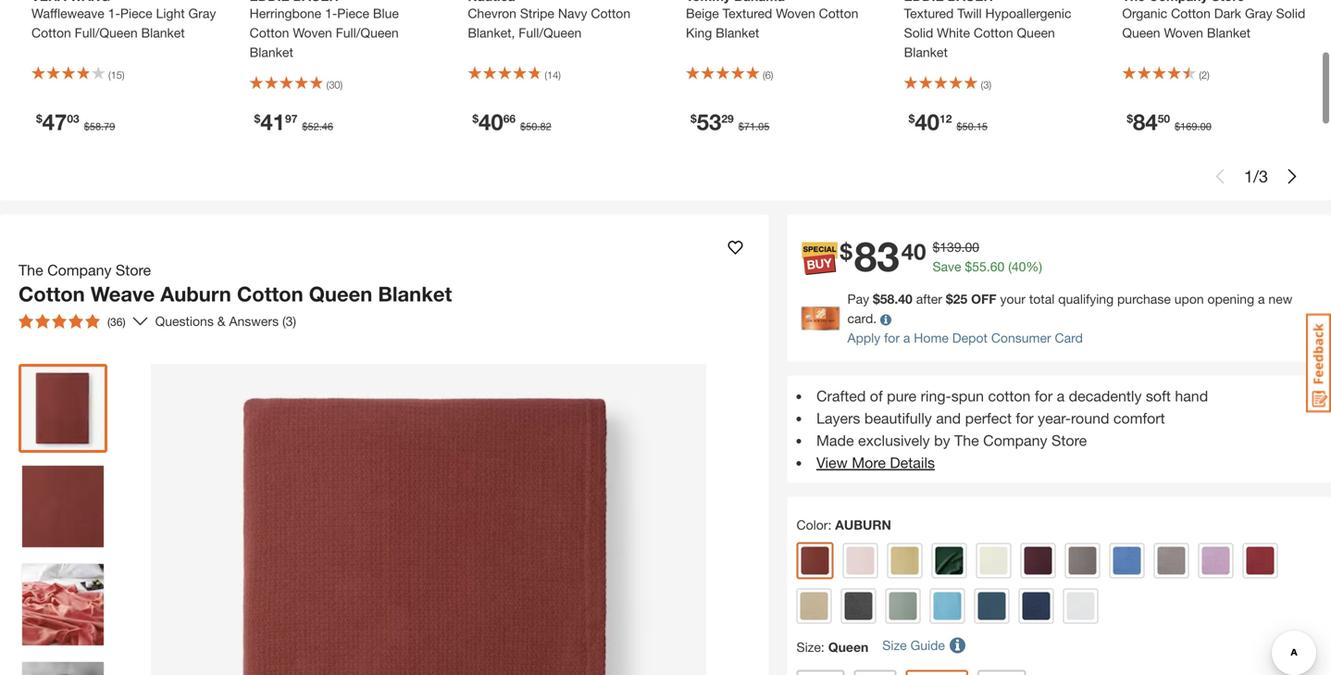 Task type: locate. For each thing, give the bounding box(es) containing it.
1 vertical spatial 00
[[965, 239, 980, 255]]

1- inside herringbone 1-piece blue cotton woven full/queen blanket
[[325, 6, 337, 21]]

a up the year- at the bottom right
[[1057, 387, 1065, 405]]

store inside the company store cotton weave auburn cotton queen blanket
[[116, 261, 151, 279]]

1-
[[108, 6, 120, 21], [325, 6, 337, 21]]

size : queen
[[797, 639, 869, 655]]

( up 79
[[108, 69, 111, 81]]

15 up 79
[[111, 69, 122, 81]]

1 vertical spatial :
[[821, 639, 825, 655]]

size
[[883, 638, 907, 653], [797, 639, 821, 655]]

) down 'textured twill hypoallergenic solid white cotton queen blanket'
[[989, 79, 992, 91]]

gray right dark
[[1245, 6, 1273, 21]]

) for herringbone
[[340, 79, 343, 91]]

$ left 169
[[1127, 112, 1133, 125]]

$ right after
[[946, 291, 953, 307]]

0 vertical spatial company
[[47, 261, 112, 279]]

2 horizontal spatial for
[[1035, 387, 1053, 405]]

full/queen down waffleweave
[[75, 25, 138, 40]]

. inside $ 47 03 $ 58 . 79
[[101, 121, 104, 133]]

1 horizontal spatial piece
[[337, 6, 370, 21]]

1 horizontal spatial 50
[[963, 121, 974, 133]]

piece inside waffleweave 1-piece light gray cotton full/queen blanket
[[120, 6, 152, 21]]

the inside crafted of pure ring-spun cotton for a decadently soft hand layers beautifully and perfect for year-round comfort made exclusively by the company store view more details
[[955, 432, 979, 449]]

piece left light
[[120, 6, 152, 21]]

mineral gray image
[[1158, 547, 1186, 575]]

( up the 05
[[763, 69, 765, 81]]

size for size guide
[[883, 638, 907, 653]]

queen
[[1017, 25, 1055, 40], [1123, 25, 1161, 40], [309, 282, 372, 306], [828, 639, 869, 655]]

3 right the 1
[[1259, 166, 1269, 186]]

$ right pay
[[873, 291, 880, 307]]

blanket inside waffleweave 1-piece light gray cotton full/queen blanket
[[141, 25, 185, 40]]

decadently
[[1069, 387, 1142, 405]]

textured up white at the top
[[904, 6, 954, 21]]

cotton inside herringbone 1-piece blue cotton woven full/queen blanket
[[250, 25, 289, 40]]

1 horizontal spatial gray
[[1245, 6, 1273, 21]]

the
[[19, 261, 43, 279], [955, 432, 979, 449]]

0 vertical spatial 00
[[1201, 121, 1212, 133]]

. inside $ 40 12 $ 50 . 15
[[974, 121, 977, 133]]

blanket inside 'textured twill hypoallergenic solid white cotton queen blanket'
[[904, 45, 948, 60]]

(
[[108, 69, 111, 81], [545, 69, 547, 81], [763, 69, 765, 81], [1199, 69, 1202, 81], [327, 79, 329, 91], [981, 79, 984, 91], [1009, 259, 1012, 274]]

( up 82
[[545, 69, 547, 81]]

29
[[722, 112, 734, 125]]

( for herringbone
[[327, 79, 329, 91]]

0 horizontal spatial 50
[[526, 121, 537, 133]]

blanket
[[141, 25, 185, 40], [716, 25, 760, 40], [1207, 25, 1251, 40], [250, 45, 293, 60], [904, 45, 948, 60], [378, 282, 452, 306]]

cotton inside organic cotton dark gray solid queen woven blanket
[[1171, 6, 1211, 21]]

1 horizontal spatial 1-
[[325, 6, 337, 21]]

piece for 47
[[120, 6, 152, 21]]

full/queen inside herringbone 1-piece blue cotton woven full/queen blanket
[[336, 25, 399, 40]]

( up $ 40 12 $ 50 . 15
[[981, 79, 984, 91]]

0 horizontal spatial store
[[116, 261, 151, 279]]

queen inside organic cotton dark gray solid queen woven blanket
[[1123, 25, 1161, 40]]

(36) button
[[11, 307, 133, 336]]

solid inside 'textured twill hypoallergenic solid white cotton queen blanket'
[[904, 25, 934, 40]]

0 horizontal spatial solid
[[904, 25, 934, 40]]

size down sand image
[[797, 639, 821, 655]]

size inside button
[[883, 638, 907, 653]]

0 vertical spatial 3
[[984, 79, 989, 91]]

66
[[503, 112, 516, 125]]

$ 40 12 $ 50 . 15
[[909, 108, 988, 135]]

$ 40 66 $ 50 . 82
[[473, 108, 552, 135]]

for down cotton
[[1016, 409, 1034, 427]]

50 left 169
[[1158, 112, 1171, 125]]

the company store bed blankets ko33 q auburn 64.0 image
[[22, 368, 104, 449]]

1 vertical spatial the
[[955, 432, 979, 449]]

full/queen inside waffleweave 1-piece light gray cotton full/queen blanket
[[75, 25, 138, 40]]

2 horizontal spatial full/queen
[[519, 25, 582, 40]]

1 horizontal spatial for
[[1016, 409, 1034, 427]]

turquoise image
[[934, 592, 962, 620]]

chevron stripe navy cotton blanket, full/queen link
[[468, 0, 653, 43]]

0 horizontal spatial 15
[[111, 69, 122, 81]]

1- inside waffleweave 1-piece light gray cotton full/queen blanket
[[108, 6, 120, 21]]

for
[[884, 330, 900, 345], [1035, 387, 1053, 405], [1016, 409, 1034, 427]]

:
[[828, 517, 832, 533], [821, 639, 825, 655]]

0 horizontal spatial woven
[[293, 25, 332, 40]]

$ 41 97 $ 52 . 46
[[254, 108, 333, 135]]

1- right waffleweave
[[108, 6, 120, 21]]

1 horizontal spatial full/queen
[[336, 25, 399, 40]]

$
[[36, 112, 42, 125], [254, 112, 261, 125], [473, 112, 479, 125], [691, 112, 697, 125], [909, 112, 915, 125], [1127, 112, 1133, 125], [84, 121, 90, 133], [302, 121, 308, 133], [520, 121, 526, 133], [739, 121, 744, 133], [957, 121, 963, 133], [1175, 121, 1181, 133], [840, 238, 853, 265], [933, 239, 940, 255], [965, 259, 973, 274], [873, 291, 880, 307], [946, 291, 953, 307]]

waffleweave 1-piece light gray cotton full/queen blanket link
[[31, 0, 216, 43]]

$ 84 50 $ 169 . 00
[[1127, 108, 1212, 135]]

0 horizontal spatial textured
[[723, 6, 773, 21]]

1 vertical spatial 3
[[1259, 166, 1269, 186]]

2 full/queen from the left
[[336, 25, 399, 40]]

king
[[686, 25, 712, 40]]

solid
[[1277, 6, 1306, 21], [904, 25, 934, 40]]

made
[[817, 432, 854, 449]]

cotton inside beige textured woven cotton king blanket
[[819, 6, 859, 21]]

1 horizontal spatial 15
[[977, 121, 988, 133]]

1 vertical spatial store
[[1052, 432, 1087, 449]]

50 inside $ 40 66 $ 50 . 82
[[526, 121, 537, 133]]

round
[[1071, 409, 1110, 427]]

0 vertical spatial for
[[884, 330, 900, 345]]

$ left 83
[[840, 238, 853, 265]]

card.
[[848, 311, 877, 326]]

) down "chevron stripe navy cotton blanket, full/queen"
[[559, 69, 561, 81]]

3 full/queen from the left
[[519, 25, 582, 40]]

mocha image
[[1069, 547, 1097, 575]]

gray right light
[[188, 6, 216, 21]]

butterscotch image
[[891, 547, 919, 575]]

2 piece from the left
[[337, 6, 370, 21]]

: left auburn
[[828, 517, 832, 533]]

1 piece from the left
[[120, 6, 152, 21]]

textured twill hypoallergenic solid white cotton queen blanket link
[[904, 0, 1089, 62]]

. for solid
[[1198, 121, 1201, 133]]

your total qualifying purchase upon opening a new card.
[[848, 291, 1293, 326]]

total
[[1030, 291, 1055, 307]]

piece inside herringbone 1-piece blue cotton woven full/queen blanket
[[337, 6, 370, 21]]

0 horizontal spatial company
[[47, 261, 112, 279]]

2 gray from the left
[[1245, 6, 1273, 21]]

) down waffleweave 1-piece light gray cotton full/queen blanket
[[122, 69, 125, 81]]

1 horizontal spatial company
[[984, 432, 1048, 449]]

textured right beige
[[723, 6, 773, 21]]

1 horizontal spatial textured
[[904, 6, 954, 21]]

a left new
[[1258, 291, 1265, 307]]

30
[[329, 79, 340, 91]]

company
[[47, 261, 112, 279], [984, 432, 1048, 449]]

piece for 41
[[337, 6, 370, 21]]

0 vertical spatial the
[[19, 261, 43, 279]]

pure
[[887, 387, 917, 405]]

the right by
[[955, 432, 979, 449]]

) for organic
[[1208, 69, 1210, 81]]

1 horizontal spatial solid
[[1277, 6, 1306, 21]]

auburn
[[160, 282, 231, 306]]

blush image
[[847, 547, 875, 575]]

store down the year- at the bottom right
[[1052, 432, 1087, 449]]

0 horizontal spatial gray
[[188, 6, 216, 21]]

1 horizontal spatial size
[[883, 638, 907, 653]]

color
[[797, 517, 828, 533]]

(3)
[[282, 314, 296, 329]]

full/queen inside "chevron stripe navy cotton blanket, full/queen"
[[519, 25, 582, 40]]

0 horizontal spatial for
[[884, 330, 900, 345]]

50 inside $ 40 12 $ 50 . 15
[[963, 121, 974, 133]]

) down herringbone 1-piece blue cotton woven full/queen blanket link
[[340, 79, 343, 91]]

textured inside 'textured twill hypoallergenic solid white cotton queen blanket'
[[904, 6, 954, 21]]

1 horizontal spatial store
[[1052, 432, 1087, 449]]

) for chevron
[[559, 69, 561, 81]]

full/queen down blue
[[336, 25, 399, 40]]

0 vertical spatial 15
[[111, 69, 122, 81]]

. inside $ 40 66 $ 50 . 82
[[537, 121, 540, 133]]

. inside $ 84 50 $ 169 . 00
[[1198, 121, 1201, 133]]

) down beige textured woven cotton king blanket on the top of the page
[[771, 69, 774, 81]]

company inside the company store cotton weave auburn cotton queen blanket
[[47, 261, 112, 279]]

0 horizontal spatial piece
[[120, 6, 152, 21]]

1 gray from the left
[[188, 6, 216, 21]]

piece left blue
[[337, 6, 370, 21]]

crafted of pure ring-spun cotton for a decadently soft hand layers beautifully and perfect for year-round comfort made exclusively by the company store view more details
[[817, 387, 1209, 471]]

comfort
[[1114, 409, 1166, 427]]

15 inside $ 40 12 $ 50 . 15
[[977, 121, 988, 133]]

textured
[[723, 6, 773, 21], [904, 6, 954, 21]]

depot
[[953, 330, 988, 345]]

58.40
[[880, 291, 913, 307]]

dark
[[1215, 6, 1242, 21]]

1 horizontal spatial woven
[[776, 6, 816, 21]]

1 vertical spatial company
[[984, 432, 1048, 449]]

gray inside waffleweave 1-piece light gray cotton full/queen blanket
[[188, 6, 216, 21]]

solid left white at the top
[[904, 25, 934, 40]]

0 horizontal spatial a
[[904, 330, 911, 345]]

0 vertical spatial a
[[1258, 291, 1265, 307]]

5 stars image
[[19, 314, 100, 329]]

1 horizontal spatial 3
[[1259, 166, 1269, 186]]

$ right 66
[[520, 121, 526, 133]]

47
[[42, 108, 67, 135]]

1 vertical spatial solid
[[904, 25, 934, 40]]

2 horizontal spatial woven
[[1164, 25, 1204, 40]]

full/queen down stripe
[[519, 25, 582, 40]]

this is the first slide image
[[1213, 169, 1228, 184]]

( 15 )
[[108, 69, 125, 81]]

queen inside the company store cotton weave auburn cotton queen blanket
[[309, 282, 372, 306]]

company inside crafted of pure ring-spun cotton for a decadently soft hand layers beautifully and perfect for year-round comfort made exclusively by the company store view more details
[[984, 432, 1048, 449]]

0 horizontal spatial :
[[821, 639, 825, 655]]

1- for 41
[[325, 6, 337, 21]]

( right 60
[[1009, 259, 1012, 274]]

. inside $ 53 29 $ 71 . 05
[[756, 121, 759, 133]]

00 up 55
[[965, 239, 980, 255]]

blanket inside herringbone 1-piece blue cotton woven full/queen blanket
[[250, 45, 293, 60]]

woven inside herringbone 1-piece blue cotton woven full/queen blanket
[[293, 25, 332, 40]]

71
[[744, 121, 756, 133]]

2 1- from the left
[[325, 6, 337, 21]]

50 left 82
[[526, 121, 537, 133]]

store up weave
[[116, 261, 151, 279]]

for down info icon
[[884, 330, 900, 345]]

. for king
[[756, 121, 759, 133]]

0 horizontal spatial full/queen
[[75, 25, 138, 40]]

169
[[1181, 121, 1198, 133]]

1 full/queen from the left
[[75, 25, 138, 40]]

teal image
[[978, 592, 1006, 620]]

$ right 29
[[739, 121, 744, 133]]

full/queen for 41
[[336, 25, 399, 40]]

woven
[[776, 6, 816, 21], [293, 25, 332, 40], [1164, 25, 1204, 40]]

1 vertical spatial 15
[[977, 121, 988, 133]]

0 vertical spatial store
[[116, 261, 151, 279]]

beige textured woven cotton king blanket link
[[686, 0, 871, 43]]

chevron stripe navy cotton blanket, full/queen
[[468, 6, 631, 40]]

piece
[[120, 6, 152, 21], [337, 6, 370, 21]]

. inside the $ 41 97 $ 52 . 46
[[319, 121, 322, 133]]

solid right dark
[[1277, 6, 1306, 21]]

queen inside 'textured twill hypoallergenic solid white cotton queen blanket'
[[1017, 25, 1055, 40]]

: down sand image
[[821, 639, 825, 655]]

company down perfect
[[984, 432, 1048, 449]]

stripe
[[520, 6, 555, 21]]

$ left 66
[[473, 112, 479, 125]]

blanket inside organic cotton dark gray solid queen woven blanket
[[1207, 25, 1251, 40]]

50 for chevron stripe navy cotton blanket, full/queen
[[526, 121, 537, 133]]

ring-
[[921, 387, 952, 405]]

thyme image
[[889, 592, 917, 620]]

year-
[[1038, 409, 1071, 427]]

weave
[[91, 282, 155, 306]]

1- right herringbone
[[325, 6, 337, 21]]

for up the year- at the bottom right
[[1035, 387, 1053, 405]]

1 1- from the left
[[108, 6, 120, 21]]

1 horizontal spatial the
[[955, 432, 979, 449]]

) down organic cotton dark gray solid queen woven blanket
[[1208, 69, 1210, 81]]

(36) link
[[11, 307, 148, 336]]

1 horizontal spatial 00
[[1201, 121, 1212, 133]]

1 horizontal spatial a
[[1057, 387, 1065, 405]]

navy
[[558, 6, 588, 21]]

save
[[933, 259, 962, 274]]

( up 46
[[327, 79, 329, 91]]

58
[[90, 121, 101, 133]]

0 horizontal spatial 1-
[[108, 6, 120, 21]]

2 textured from the left
[[904, 6, 954, 21]]

a inside your total qualifying purchase upon opening a new card.
[[1258, 291, 1265, 307]]

organic cotton dark gray solid queen woven blanket link
[[1123, 0, 1307, 43]]

0 horizontal spatial size
[[797, 639, 821, 655]]

$ 47 03 $ 58 . 79
[[36, 108, 115, 135]]

cotton
[[591, 6, 631, 21], [819, 6, 859, 21], [1171, 6, 1211, 21], [31, 25, 71, 40], [250, 25, 289, 40], [974, 25, 1014, 40], [19, 282, 85, 306], [237, 282, 303, 306]]

50 right 12
[[963, 121, 974, 133]]

1 textured from the left
[[723, 6, 773, 21]]

0 horizontal spatial the
[[19, 261, 43, 279]]

0 vertical spatial solid
[[1277, 6, 1306, 21]]

( for waffleweave
[[108, 69, 111, 81]]

the up 5 stars image
[[19, 261, 43, 279]]

0 vertical spatial :
[[828, 517, 832, 533]]

0 horizontal spatial 00
[[965, 239, 980, 255]]

$ 53 29 $ 71 . 05
[[691, 108, 770, 135]]

15 right 12
[[977, 121, 988, 133]]

2 horizontal spatial a
[[1258, 291, 1265, 307]]

3 down 'textured twill hypoallergenic solid white cotton queen blanket'
[[984, 79, 989, 91]]

( down organic cotton dark gray solid queen woven blanket
[[1199, 69, 1202, 81]]

company up weave
[[47, 261, 112, 279]]

organic
[[1123, 6, 1168, 21]]

full/queen
[[75, 25, 138, 40], [336, 25, 399, 40], [519, 25, 582, 40]]

sand image
[[801, 592, 828, 620]]

$ right save
[[965, 259, 973, 274]]

2 vertical spatial a
[[1057, 387, 1065, 405]]

/
[[1254, 166, 1259, 186]]

waffleweave
[[31, 6, 104, 21]]

1 horizontal spatial :
[[828, 517, 832, 533]]

size guide button
[[883, 628, 969, 663]]

00 right 169
[[1201, 121, 1212, 133]]

a left home
[[904, 330, 911, 345]]

. for cotton
[[319, 121, 322, 133]]

6
[[765, 69, 771, 81]]

2 horizontal spatial 50
[[1158, 112, 1171, 125]]

82
[[540, 121, 552, 133]]

size left guide
[[883, 638, 907, 653]]

more
[[852, 454, 886, 471]]



Task type: describe. For each thing, give the bounding box(es) containing it.
questions & answers (3)
[[155, 314, 296, 329]]

blanket for 41
[[250, 45, 293, 60]]

. for gray
[[101, 121, 104, 133]]

0 horizontal spatial 3
[[984, 79, 989, 91]]

view
[[817, 454, 848, 471]]

( 2 )
[[1199, 69, 1210, 81]]

upon
[[1175, 291, 1204, 307]]

merlot image
[[1025, 547, 1052, 575]]

size guide
[[883, 638, 945, 653]]

pay $ 58.40 after $ 25 off
[[848, 291, 997, 307]]

twill
[[958, 6, 982, 21]]

opening
[[1208, 291, 1255, 307]]

: for color
[[828, 517, 832, 533]]

blue
[[373, 6, 399, 21]]

( for beige
[[763, 69, 765, 81]]

139
[[940, 239, 962, 255]]

) for textured
[[989, 79, 992, 91]]

exclusively
[[858, 432, 930, 449]]

$ left 29
[[691, 112, 697, 125]]

blanket,
[[468, 25, 515, 40]]

true navy image
[[1023, 592, 1051, 620]]

$ right 12
[[957, 121, 963, 133]]

55
[[973, 259, 987, 274]]

pay
[[848, 291, 870, 307]]

hypoallergenic
[[986, 6, 1072, 21]]

( inside $ 139 . 00 save $ 55 . 60 ( 40 %)
[[1009, 259, 1012, 274]]

pale lilac image
[[1202, 547, 1230, 575]]

1 / 3
[[1245, 166, 1269, 186]]

questions
[[155, 314, 214, 329]]

$ inside "$ 83 40"
[[840, 238, 853, 265]]

ivory image
[[980, 547, 1008, 575]]

next slide image
[[1285, 169, 1300, 184]]

layers
[[817, 409, 861, 427]]

slate gray image
[[845, 592, 873, 620]]

2 vertical spatial for
[[1016, 409, 1034, 427]]

cotton inside 'textured twill hypoallergenic solid white cotton queen blanket'
[[974, 25, 1014, 40]]

spun
[[952, 387, 984, 405]]

woven inside organic cotton dark gray solid queen woven blanket
[[1164, 25, 1204, 40]]

$ right '03'
[[84, 121, 90, 133]]

40 inside "$ 83 40"
[[902, 238, 926, 265]]

03
[[67, 112, 79, 125]]

beautifully
[[865, 409, 932, 427]]

cotton
[[989, 387, 1031, 405]]

home
[[914, 330, 949, 345]]

hand
[[1175, 387, 1209, 405]]

organic cotton dark gray solid queen woven blanket
[[1123, 6, 1306, 40]]

$ left 97
[[254, 112, 261, 125]]

blanket inside beige textured woven cotton king blanket
[[716, 25, 760, 40]]

$ right 84
[[1175, 121, 1181, 133]]

apply for a home depot consumer card
[[848, 330, 1083, 345]]

full/queen for 47
[[75, 25, 138, 40]]

blanket inside the company store cotton weave auburn cotton queen blanket
[[378, 282, 452, 306]]

cotton inside waffleweave 1-piece light gray cotton full/queen blanket
[[31, 25, 71, 40]]

beige textured woven cotton king blanket
[[686, 6, 859, 40]]

marine blue image
[[1114, 547, 1141, 575]]

1 vertical spatial for
[[1035, 387, 1053, 405]]

qualifying
[[1059, 291, 1114, 307]]

83
[[855, 232, 900, 280]]

perfect
[[965, 409, 1012, 427]]

color : auburn
[[797, 517, 892, 533]]

blanket for 40
[[904, 45, 948, 60]]

blanket for 47
[[141, 25, 185, 40]]

herringbone 1-piece blue cotton woven full/queen blanket
[[250, 6, 399, 60]]

1 vertical spatial a
[[904, 330, 911, 345]]

12
[[940, 112, 952, 125]]

00 inside $ 84 50 $ 169 . 00
[[1201, 121, 1212, 133]]

consumer
[[992, 330, 1052, 345]]

the company store cotton weave auburn cotton queen blanket
[[19, 261, 452, 306]]

new
[[1269, 291, 1293, 307]]

(36)
[[107, 315, 126, 328]]

84
[[1133, 108, 1158, 135]]

details
[[890, 454, 935, 471]]

the company store bed blankets ko33 q auburn 40.2 image
[[22, 564, 104, 646]]

the inside the company store cotton weave auburn cotton queen blanket
[[19, 261, 43, 279]]

a inside crafted of pure ring-spun cotton for a decadently soft hand layers beautifully and perfect for year-round comfort made exclusively by the company store view more details
[[1057, 387, 1065, 405]]

&
[[217, 314, 226, 329]]

after
[[916, 291, 943, 307]]

white image
[[1067, 592, 1095, 620]]

50 inside $ 84 50 $ 169 . 00
[[1158, 112, 1171, 125]]

blanket for 84
[[1207, 25, 1251, 40]]

$ left '03'
[[36, 112, 42, 125]]

the company store bed blankets ko33 q auburn e1.1 image
[[22, 466, 104, 547]]

your
[[1001, 291, 1026, 307]]

chevron
[[468, 6, 517, 21]]

light
[[156, 6, 185, 21]]

2
[[1202, 69, 1208, 81]]

: for size
[[821, 639, 825, 655]]

25
[[953, 291, 968, 307]]

guide
[[911, 638, 945, 653]]

%)
[[1026, 259, 1043, 274]]

info image
[[881, 314, 892, 325]]

41
[[261, 108, 285, 135]]

) for waffleweave
[[122, 69, 125, 81]]

size for size : queen
[[797, 639, 821, 655]]

$ up save
[[933, 239, 940, 255]]

( for textured
[[981, 79, 984, 91]]

( 3 )
[[981, 79, 992, 91]]

store inside crafted of pure ring-spun cotton for a decadently soft hand layers beautifully and perfect for year-round comfort made exclusively by the company store view more details
[[1052, 432, 1087, 449]]

red image
[[1247, 547, 1275, 575]]

) for beige
[[771, 69, 774, 81]]

feedback link image
[[1307, 313, 1332, 413]]

( 14 )
[[545, 69, 561, 81]]

. for blanket,
[[537, 121, 540, 133]]

textured inside beige textured woven cotton king blanket
[[723, 6, 773, 21]]

. for white
[[974, 121, 977, 133]]

and
[[936, 409, 961, 427]]

apply now image
[[801, 306, 848, 331]]

50 for textured twill hypoallergenic solid white cotton queen blanket
[[963, 121, 974, 133]]

$ 83 40
[[840, 232, 926, 280]]

( for chevron
[[545, 69, 547, 81]]

auburn
[[835, 517, 892, 533]]

52
[[308, 121, 319, 133]]

53
[[697, 108, 722, 135]]

auburn image
[[801, 547, 829, 575]]

card
[[1055, 330, 1083, 345]]

soft
[[1146, 387, 1171, 405]]

( 6 )
[[763, 69, 774, 81]]

by
[[934, 432, 951, 449]]

solid inside organic cotton dark gray solid queen woven blanket
[[1277, 6, 1306, 21]]

14
[[547, 69, 559, 81]]

cotton inside "chevron stripe navy cotton blanket, full/queen"
[[591, 6, 631, 21]]

woven inside beige textured woven cotton king blanket
[[776, 6, 816, 21]]

herringbone 1-piece blue cotton woven full/queen blanket link
[[250, 0, 435, 62]]

40 inside $ 139 . 00 save $ 55 . 60 ( 40 %)
[[1012, 259, 1026, 274]]

1- for 47
[[108, 6, 120, 21]]

79
[[104, 121, 115, 133]]

00 inside $ 139 . 00 save $ 55 . 60 ( 40 %)
[[965, 239, 980, 255]]

apply for a home depot consumer card link
[[848, 330, 1083, 345]]

off
[[971, 291, 997, 307]]

gray inside organic cotton dark gray solid queen woven blanket
[[1245, 6, 1273, 21]]

purchase
[[1118, 291, 1171, 307]]

( for organic
[[1199, 69, 1202, 81]]

$ left 12
[[909, 112, 915, 125]]

crafted
[[817, 387, 866, 405]]

$ right 97
[[302, 121, 308, 133]]

dark green image
[[936, 547, 963, 575]]

the company store link
[[19, 259, 158, 281]]



Task type: vqa. For each thing, say whether or not it's contained in the screenshot.
left 92
no



